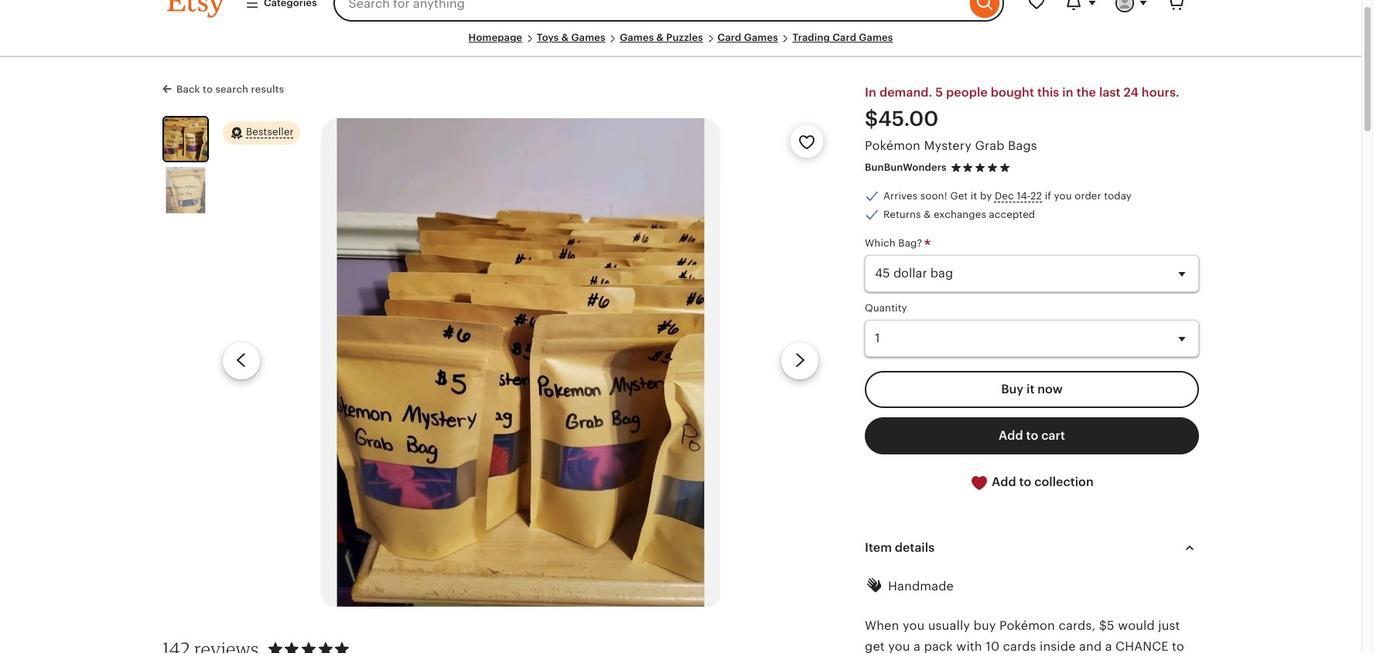 Task type: describe. For each thing, give the bounding box(es) containing it.
to for cart
[[1027, 429, 1039, 443]]

to for collection
[[1020, 475, 1032, 490]]

arrives
[[884, 191, 918, 202]]

by
[[980, 191, 992, 202]]

dec
[[995, 191, 1014, 202]]

toys & games link
[[537, 32, 606, 43]]

people
[[947, 85, 988, 100]]

buy
[[974, 619, 997, 634]]

toys & games
[[537, 32, 606, 43]]

in
[[865, 85, 877, 100]]

returns & exchanges accepted
[[884, 209, 1036, 221]]

handmade
[[888, 579, 954, 594]]

search
[[215, 84, 249, 95]]

add to cart
[[999, 429, 1066, 443]]

1 games from the left
[[572, 32, 606, 43]]

with
[[957, 640, 983, 654]]

5
[[936, 85, 943, 100]]

pack
[[924, 640, 953, 654]]

back to search results link
[[163, 81, 284, 97]]

just
[[1159, 619, 1181, 634]]

& for toys
[[562, 32, 569, 43]]

inside
[[1040, 640, 1076, 654]]

2 vertical spatial you
[[889, 640, 911, 654]]

0 vertical spatial pokémon
[[865, 139, 921, 153]]

0 horizontal spatial it
[[971, 191, 978, 202]]

today
[[1105, 191, 1132, 202]]

games & puzzles
[[620, 32, 703, 43]]

when
[[865, 619, 900, 634]]

item
[[865, 541, 892, 555]]

chance
[[1116, 640, 1169, 654]]

collection
[[1035, 475, 1094, 490]]

accepted
[[989, 209, 1036, 221]]

mystery
[[924, 139, 972, 153]]

buy it now
[[1002, 382, 1063, 397]]

get
[[865, 640, 885, 654]]

last
[[1100, 85, 1121, 100]]

$45.00
[[865, 107, 939, 131]]

trading card games
[[793, 32, 893, 43]]

demand.
[[880, 85, 933, 100]]

and
[[1080, 640, 1102, 654]]

the
[[1077, 85, 1097, 100]]

bag?
[[899, 237, 923, 249]]

2 games from the left
[[620, 32, 654, 43]]

trading card games link
[[793, 32, 893, 43]]

item details
[[865, 541, 935, 555]]

arrives soon! get it by dec 14-22 if you order today
[[884, 191, 1132, 202]]

card games link
[[718, 32, 778, 43]]

this
[[1038, 85, 1060, 100]]

which bag?
[[865, 237, 925, 249]]

toys
[[537, 32, 559, 43]]

puzzles
[[667, 32, 703, 43]]

pokémon inside when you usually buy pokémon cards, $5 would just get you a pack with 10 cards inside and a chance t
[[1000, 619, 1056, 634]]

homepage link
[[469, 32, 523, 43]]

cards,
[[1059, 619, 1096, 634]]

menu bar containing homepage
[[167, 31, 1195, 57]]

bunbunwonders link
[[865, 162, 947, 174]]

1 vertical spatial you
[[903, 619, 925, 634]]

grab
[[975, 139, 1005, 153]]

cards
[[1003, 640, 1037, 654]]

& for games
[[657, 32, 664, 43]]

14-
[[1017, 191, 1031, 202]]

pokémon mystery grab bags
[[865, 139, 1038, 153]]

1 horizontal spatial pokémon mystery grab bags image 1 image
[[304, 116, 738, 607]]

3 games from the left
[[744, 32, 778, 43]]

add to collection
[[989, 475, 1094, 490]]



Task type: locate. For each thing, give the bounding box(es) containing it.
add down add to cart button
[[992, 475, 1017, 490]]

bestseller button
[[223, 121, 300, 145]]

you right get
[[889, 640, 911, 654]]

which
[[865, 237, 896, 249]]

back to search results
[[176, 84, 284, 95]]

add left cart
[[999, 429, 1024, 443]]

1 horizontal spatial card
[[833, 32, 857, 43]]

cart
[[1042, 429, 1066, 443]]

24
[[1124, 85, 1139, 100]]

1 horizontal spatial pokémon
[[1000, 619, 1056, 634]]

bestseller
[[246, 126, 294, 138]]

card right puzzles
[[718, 32, 742, 43]]

1 vertical spatial add
[[992, 475, 1017, 490]]

1 vertical spatial to
[[1027, 429, 1039, 443]]

card right trading
[[833, 32, 857, 43]]

& right returns
[[924, 209, 931, 221]]

2 card from the left
[[833, 32, 857, 43]]

4 games from the left
[[859, 32, 893, 43]]

buy
[[1002, 382, 1024, 397]]

add to cart button
[[865, 418, 1200, 455]]

quantity
[[865, 302, 908, 314]]

0 vertical spatial add
[[999, 429, 1024, 443]]

buy it now button
[[865, 371, 1200, 409]]

1 horizontal spatial a
[[1106, 640, 1113, 654]]

&
[[562, 32, 569, 43], [657, 32, 664, 43], [924, 209, 931, 221]]

soon! get
[[921, 191, 968, 202]]

0 horizontal spatial &
[[562, 32, 569, 43]]

pokémon
[[865, 139, 921, 153], [1000, 619, 1056, 634]]

games up in on the top of the page
[[859, 32, 893, 43]]

0 horizontal spatial pokémon
[[865, 139, 921, 153]]

add to collection button
[[865, 464, 1200, 502]]

bunbunwonders
[[865, 162, 947, 174]]

games down search for anything text box
[[620, 32, 654, 43]]

hours.
[[1142, 85, 1180, 100]]

2 vertical spatial to
[[1020, 475, 1032, 490]]

2 a from the left
[[1106, 640, 1113, 654]]

it
[[971, 191, 978, 202], [1027, 382, 1035, 397]]

it left by
[[971, 191, 978, 202]]

to left cart
[[1027, 429, 1039, 443]]

item details button
[[851, 530, 1213, 567]]

card
[[718, 32, 742, 43], [833, 32, 857, 43]]

0 vertical spatial you
[[1055, 191, 1072, 202]]

in demand. 5 people bought this in the last 24 hours. $45.00
[[865, 85, 1180, 131]]

to right back
[[203, 84, 213, 95]]

homepage
[[469, 32, 523, 43]]

pokémon up the cards
[[1000, 619, 1056, 634]]

a right and
[[1106, 640, 1113, 654]]

trading
[[793, 32, 830, 43]]

results
[[251, 84, 284, 95]]

you right when
[[903, 619, 925, 634]]

games
[[572, 32, 606, 43], [620, 32, 654, 43], [744, 32, 778, 43], [859, 32, 893, 43]]

2 horizontal spatial &
[[924, 209, 931, 221]]

games right toys
[[572, 32, 606, 43]]

bought
[[991, 85, 1035, 100]]

1 a from the left
[[914, 640, 921, 654]]

0 vertical spatial it
[[971, 191, 978, 202]]

a
[[914, 640, 921, 654], [1106, 640, 1113, 654]]

0 horizontal spatial card
[[718, 32, 742, 43]]

details
[[895, 541, 935, 555]]

if
[[1045, 191, 1052, 202]]

now
[[1038, 382, 1063, 397]]

when you usually buy pokémon cards, $5 would just get you a pack with 10 cards inside and a chance t
[[865, 619, 1185, 654]]

it inside button
[[1027, 382, 1035, 397]]

0 horizontal spatial pokémon mystery grab bags image 1 image
[[164, 117, 207, 161]]

menu bar
[[167, 31, 1195, 57]]

Search for anything text field
[[333, 0, 967, 22]]

add for add to cart
[[999, 429, 1024, 443]]

& left puzzles
[[657, 32, 664, 43]]

games left trading
[[744, 32, 778, 43]]

order
[[1075, 191, 1102, 202]]

0 vertical spatial to
[[203, 84, 213, 95]]

you
[[1055, 191, 1072, 202], [903, 619, 925, 634], [889, 640, 911, 654]]

in
[[1063, 85, 1074, 100]]

you right if
[[1055, 191, 1072, 202]]

0 horizontal spatial a
[[914, 640, 921, 654]]

it right buy
[[1027, 382, 1035, 397]]

pokémon mystery grab bags image 2 image
[[163, 167, 209, 213]]

add for add to collection
[[992, 475, 1017, 490]]

$5
[[1099, 619, 1115, 634]]

1 vertical spatial it
[[1027, 382, 1035, 397]]

would
[[1118, 619, 1155, 634]]

add
[[999, 429, 1024, 443], [992, 475, 1017, 490]]

usually
[[928, 619, 971, 634]]

returns
[[884, 209, 921, 221]]

1 horizontal spatial &
[[657, 32, 664, 43]]

10
[[986, 640, 1000, 654]]

1 horizontal spatial it
[[1027, 382, 1035, 397]]

1 card from the left
[[718, 32, 742, 43]]

None search field
[[333, 0, 1005, 22]]

bags
[[1008, 139, 1038, 153]]

& for returns
[[924, 209, 931, 221]]

22
[[1031, 191, 1043, 202]]

& right toys
[[562, 32, 569, 43]]

back
[[176, 84, 200, 95]]

a left pack
[[914, 640, 921, 654]]

1 vertical spatial pokémon
[[1000, 619, 1056, 634]]

games & puzzles link
[[620, 32, 703, 43]]

to left collection
[[1020, 475, 1032, 490]]

banner
[[139, 0, 1223, 31]]

to for search
[[203, 84, 213, 95]]

pokémon mystery grab bags image 1 image
[[304, 116, 738, 607], [164, 117, 207, 161]]

to
[[203, 84, 213, 95], [1027, 429, 1039, 443], [1020, 475, 1032, 490]]

exchanges
[[934, 209, 987, 221]]

card games
[[718, 32, 778, 43]]

pokémon up 'bunbunwonders'
[[865, 139, 921, 153]]



Task type: vqa. For each thing, say whether or not it's contained in the screenshot.
Eren
no



